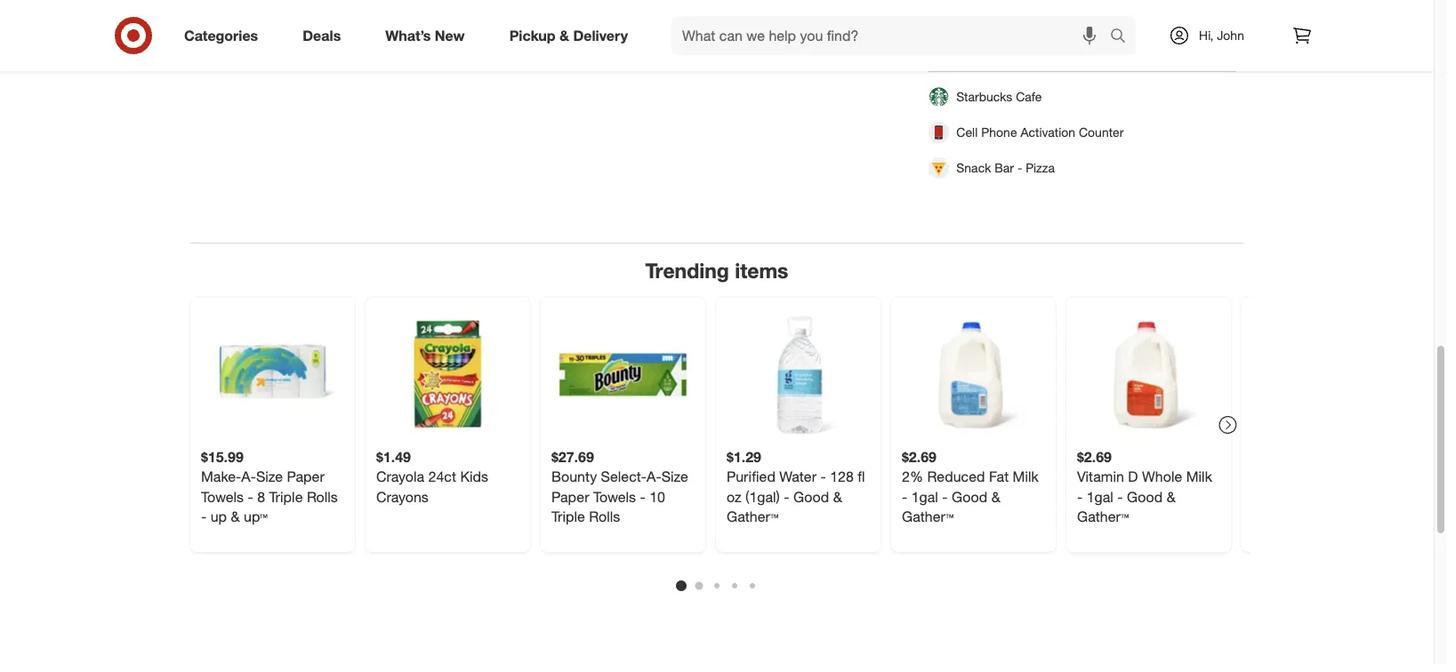 Task type: vqa. For each thing, say whether or not it's contained in the screenshot.
gather™ in $2.69 2% Reduced Fat Milk - 1gal - Good & Gather™
yes



Task type: describe. For each thing, give the bounding box(es) containing it.
up™
[[244, 508, 267, 526]]

pickup & delivery
[[509, 27, 628, 44]]

available
[[1122, 39, 1164, 52]]

categories link
[[169, 16, 280, 55]]

What can we help you find? suggestions appear below search field
[[672, 16, 1114, 55]]

john
[[1217, 28, 1244, 43]]

beer
[[1150, 24, 1173, 37]]

$27.69
[[551, 449, 594, 466]]

crayons
[[376, 488, 429, 506]]

crayola 24ct kids crayons image
[[381, 308, 515, 442]]

$2.69 for 2%
[[902, 449, 937, 466]]

10
[[649, 488, 665, 506]]

pickup & delivery link
[[494, 16, 650, 55]]

deals link
[[287, 16, 363, 55]]

1gal for vitamin
[[1087, 488, 1113, 506]]

& inside $1.29 purified water - 128 fl oz (1gal) - good & gather™
[[833, 488, 842, 506]]

trending
[[645, 258, 729, 283]]

search button
[[1102, 16, 1145, 59]]

$1.49
[[376, 449, 411, 466]]

up
[[210, 508, 227, 526]]

fl
[[858, 468, 865, 485]]

gather™ for 2% reduced fat milk - 1gal - good & gather™
[[902, 508, 954, 526]]

hi,
[[1199, 28, 1213, 43]]

bounty select-a-size paper towels - 10 triple rolls image
[[556, 308, 690, 442]]

make-
[[201, 468, 241, 485]]

& inside wine & beer available
[[1140, 24, 1147, 37]]

& right the pickup
[[559, 27, 569, 44]]

activation
[[1021, 124, 1075, 140]]

$15.99 make-a-size paper towels - 8 triple rolls - up & up™
[[201, 449, 338, 526]]

vitamin d whole milk - 1gal - good & gather™ image
[[1082, 308, 1215, 442]]

a- inside $15.99 make-a-size paper towels - 8 triple rolls - up & up™
[[241, 468, 256, 485]]

$15.99
[[201, 449, 244, 466]]

paper inside the $27.69 bounty select-a-size paper towels - 10 triple rolls
[[551, 488, 589, 506]]

gather™ inside $1.29 purified water - 128 fl oz (1gal) - good & gather™
[[727, 508, 779, 526]]

size inside the $27.69 bounty select-a-size paper towels - 10 triple rolls
[[661, 468, 688, 485]]

$1.29
[[727, 449, 761, 466]]

& inside $2.69 vitamin d whole milk - 1gal - good & gather™
[[1167, 488, 1176, 506]]

milk for vitamin d whole milk - 1gal - good & gather™
[[1186, 468, 1212, 485]]

128
[[830, 468, 854, 485]]

rolls inside $15.99 make-a-size paper towels - 8 triple rolls - up & up™
[[307, 488, 338, 506]]

what's new
[[385, 27, 465, 44]]

phone
[[981, 124, 1017, 140]]

milk for 2% reduced fat milk - 1gal - good & gather™
[[1013, 468, 1039, 485]]

triple inside $15.99 make-a-size paper towels - 8 triple rolls - up & up™
[[269, 488, 303, 506]]

new
[[435, 27, 465, 44]]

good inside $1.29 purified water - 128 fl oz (1gal) - good & gather™
[[793, 488, 829, 506]]



Task type: locate. For each thing, give the bounding box(es) containing it.
0 horizontal spatial towels
[[201, 488, 244, 506]]

3 good from the left
[[1127, 488, 1163, 506]]

towels
[[201, 488, 244, 506], [593, 488, 636, 506]]

3 gather™ from the left
[[1077, 508, 1129, 526]]

paper right the make-
[[287, 468, 325, 485]]

gather™ for vitamin d whole milk - 1gal - good & gather™
[[1077, 508, 1129, 526]]

starbucks
[[956, 89, 1012, 104]]

a- down $15.99
[[241, 468, 256, 485]]

2 a- from the left
[[647, 468, 661, 485]]

milk inside $2.69 vitamin d whole milk - 1gal - good & gather™
[[1186, 468, 1212, 485]]

1gal for 2%
[[911, 488, 938, 506]]

2 gather™ from the left
[[902, 508, 954, 526]]

8
[[257, 488, 265, 506]]

good inside $2.69 vitamin d whole milk - 1gal - good & gather™
[[1127, 488, 1163, 506]]

1 $2.69 from the left
[[902, 449, 937, 466]]

2 horizontal spatial gather™
[[1077, 508, 1129, 526]]

rolls right 8
[[307, 488, 338, 506]]

$2.69 inside $2.69 2% reduced fat milk - 1gal - good & gather™
[[902, 449, 937, 466]]

1 size from the left
[[256, 468, 283, 485]]

a-
[[241, 468, 256, 485], [647, 468, 661, 485]]

delivery
[[573, 27, 628, 44]]

gather™ down the (1gal)
[[727, 508, 779, 526]]

$1.29 purified water - 128 fl oz (1gal) - good & gather™
[[727, 449, 865, 526]]

good down the water
[[793, 488, 829, 506]]

0 horizontal spatial paper
[[287, 468, 325, 485]]

what's
[[385, 27, 431, 44]]

gather™ inside $2.69 vitamin d whole milk - 1gal - good & gather™
[[1077, 508, 1129, 526]]

whole
[[1142, 468, 1182, 485]]

$2.69 up vitamin on the bottom of the page
[[1077, 449, 1112, 466]]

1 horizontal spatial a-
[[647, 468, 661, 485]]

1 horizontal spatial triple
[[551, 508, 585, 526]]

1 gather™ from the left
[[727, 508, 779, 526]]

24ct
[[428, 468, 456, 485]]

& down "fat"
[[991, 488, 1000, 506]]

towels down 'select-'
[[593, 488, 636, 506]]

rolls down 'select-'
[[589, 508, 620, 526]]

make-a-size paper towels - 8 triple rolls - up & up™ image
[[206, 308, 339, 442]]

- inside the $27.69 bounty select-a-size paper towels - 10 triple rolls
[[640, 488, 645, 506]]

& inside $15.99 make-a-size paper towels - 8 triple rolls - up & up™
[[231, 508, 240, 526]]

2 horizontal spatial good
[[1127, 488, 1163, 506]]

milk
[[1013, 468, 1039, 485], [1186, 468, 1212, 485]]

a- up 10
[[647, 468, 661, 485]]

1 horizontal spatial towels
[[593, 488, 636, 506]]

$1.49 crayola 24ct kids crayons
[[376, 449, 488, 506]]

1 horizontal spatial size
[[661, 468, 688, 485]]

2 $2.69 from the left
[[1077, 449, 1112, 466]]

paper down bounty
[[551, 488, 589, 506]]

d
[[1128, 468, 1138, 485]]

gather™
[[727, 508, 779, 526], [902, 508, 954, 526], [1077, 508, 1129, 526]]

1gal down vitamin on the bottom of the page
[[1087, 488, 1113, 506]]

select-
[[601, 468, 647, 485]]

(1gal)
[[745, 488, 780, 506]]

$27.69 bounty select-a-size paper towels - 10 triple rolls
[[551, 449, 688, 526]]

good down reduced in the right of the page
[[952, 488, 988, 506]]

1 horizontal spatial good
[[952, 488, 988, 506]]

counter
[[1079, 124, 1124, 140]]

1 horizontal spatial 1gal
[[1087, 488, 1113, 506]]

vitamin
[[1077, 468, 1124, 485]]

cafe
[[1016, 89, 1042, 104]]

size inside $15.99 make-a-size paper towels - 8 triple rolls - up & up™
[[256, 468, 283, 485]]

snack bar - pizza
[[956, 160, 1055, 175]]

fat
[[989, 468, 1009, 485]]

gather™ down 2%
[[902, 508, 954, 526]]

1 horizontal spatial milk
[[1186, 468, 1212, 485]]

milk inside $2.69 2% reduced fat milk - 1gal - good & gather™
[[1013, 468, 1039, 485]]

0 horizontal spatial triple
[[269, 488, 303, 506]]

reduced
[[927, 468, 985, 485]]

bounty
[[551, 468, 597, 485]]

0 horizontal spatial $2.69
[[902, 449, 937, 466]]

$2.69 inside $2.69 vitamin d whole milk - 1gal - good & gather™
[[1077, 449, 1112, 466]]

2 towels from the left
[[593, 488, 636, 506]]

deals
[[303, 27, 341, 44]]

2%
[[902, 468, 923, 485]]

1 good from the left
[[793, 488, 829, 506]]

paper
[[287, 468, 325, 485], [551, 488, 589, 506]]

& down the 128 on the bottom right
[[833, 488, 842, 506]]

crayola
[[376, 468, 424, 485]]

gather™ down vitamin on the bottom of the page
[[1077, 508, 1129, 526]]

0 horizontal spatial size
[[256, 468, 283, 485]]

0 vertical spatial rolls
[[307, 488, 338, 506]]

2 good from the left
[[952, 488, 988, 506]]

$2.69
[[902, 449, 937, 466], [1077, 449, 1112, 466]]

search
[[1102, 29, 1145, 46]]

items
[[735, 258, 788, 283]]

pizza
[[1026, 160, 1055, 175]]

2% reduced fat milk - 1gal - good & gather™ image
[[907, 308, 1040, 442]]

snack
[[956, 160, 991, 175]]

1gal inside $2.69 vitamin d whole milk - 1gal - good & gather™
[[1087, 488, 1113, 506]]

1 horizontal spatial rolls
[[589, 508, 620, 526]]

1 vertical spatial triple
[[551, 508, 585, 526]]

towels down the make-
[[201, 488, 244, 506]]

0 horizontal spatial gather™
[[727, 508, 779, 526]]

categories
[[184, 27, 258, 44]]

&
[[1140, 24, 1147, 37], [559, 27, 569, 44], [833, 488, 842, 506], [991, 488, 1000, 506], [1167, 488, 1176, 506], [231, 508, 240, 526]]

towels inside $15.99 make-a-size paper towels - 8 triple rolls - up & up™
[[201, 488, 244, 506]]

& down whole
[[1167, 488, 1176, 506]]

1 a- from the left
[[241, 468, 256, 485]]

1 milk from the left
[[1013, 468, 1039, 485]]

triple down bounty
[[551, 508, 585, 526]]

1 towels from the left
[[201, 488, 244, 506]]

1gal inside $2.69 2% reduced fat milk - 1gal - good & gather™
[[911, 488, 938, 506]]

rolls
[[307, 488, 338, 506], [589, 508, 620, 526]]

water
[[779, 468, 817, 485]]

triple
[[269, 488, 303, 506], [551, 508, 585, 526]]

rolls inside the $27.69 bounty select-a-size paper towels - 10 triple rolls
[[589, 508, 620, 526]]

a- inside the $27.69 bounty select-a-size paper towels - 10 triple rolls
[[647, 468, 661, 485]]

1 vertical spatial paper
[[551, 488, 589, 506]]

0 vertical spatial paper
[[287, 468, 325, 485]]

trending items
[[645, 258, 788, 283]]

0 horizontal spatial rolls
[[307, 488, 338, 506]]

milk right whole
[[1186, 468, 1212, 485]]

milk right "fat"
[[1013, 468, 1039, 485]]

purified water - 128 fl oz (1gal) - good & gather™ image
[[732, 308, 865, 442]]

1 1gal from the left
[[911, 488, 938, 506]]

hi, john
[[1199, 28, 1244, 43]]

-
[[1017, 160, 1022, 175], [820, 468, 826, 485], [248, 488, 253, 506], [640, 488, 645, 506], [784, 488, 789, 506], [902, 488, 907, 506], [942, 488, 948, 506], [1077, 488, 1083, 506], [1117, 488, 1123, 506], [201, 508, 207, 526]]

0 horizontal spatial a-
[[241, 468, 256, 485]]

good for vitamin
[[1127, 488, 1163, 506]]

$2.69 2% reduced fat milk - 1gal - good & gather™
[[902, 449, 1039, 526]]

wine & beer available link
[[1099, 0, 1188, 57]]

triple right 8
[[269, 488, 303, 506]]

1 vertical spatial rolls
[[589, 508, 620, 526]]

good down d
[[1127, 488, 1163, 506]]

cell
[[956, 124, 978, 140]]

good for 2%
[[952, 488, 988, 506]]

$2.69 vitamin d whole milk - 1gal - good & gather™
[[1077, 449, 1212, 526]]

starbucks cafe
[[956, 89, 1042, 104]]

$2.69 up 2%
[[902, 449, 937, 466]]

1gal
[[911, 488, 938, 506], [1087, 488, 1113, 506]]

size
[[256, 468, 283, 485], [661, 468, 688, 485]]

purified
[[727, 468, 775, 485]]

& up available
[[1140, 24, 1147, 37]]

what's new link
[[370, 16, 487, 55]]

kids
[[460, 468, 488, 485]]

cell phone activation counter
[[956, 124, 1124, 140]]

0 horizontal spatial milk
[[1013, 468, 1039, 485]]

2 milk from the left
[[1186, 468, 1212, 485]]

1 horizontal spatial gather™
[[902, 508, 954, 526]]

0 horizontal spatial 1gal
[[911, 488, 938, 506]]

bar
[[995, 160, 1014, 175]]

good
[[793, 488, 829, 506], [952, 488, 988, 506], [1127, 488, 1163, 506]]

gather™ inside $2.69 2% reduced fat milk - 1gal - good & gather™
[[902, 508, 954, 526]]

size up 10
[[661, 468, 688, 485]]

1 horizontal spatial paper
[[551, 488, 589, 506]]

2 size from the left
[[661, 468, 688, 485]]

wine
[[1114, 24, 1137, 37]]

0 vertical spatial triple
[[269, 488, 303, 506]]

size up 8
[[256, 468, 283, 485]]

2 1gal from the left
[[1087, 488, 1113, 506]]

wine & beer available
[[1114, 24, 1173, 52]]

towels inside the $27.69 bounty select-a-size paper towels - 10 triple rolls
[[593, 488, 636, 506]]

$2.69 for vitamin
[[1077, 449, 1112, 466]]

0 horizontal spatial good
[[793, 488, 829, 506]]

& inside $2.69 2% reduced fat milk - 1gal - good & gather™
[[991, 488, 1000, 506]]

good inside $2.69 2% reduced fat milk - 1gal - good & gather™
[[952, 488, 988, 506]]

paper inside $15.99 make-a-size paper towels - 8 triple rolls - up & up™
[[287, 468, 325, 485]]

triple inside the $27.69 bounty select-a-size paper towels - 10 triple rolls
[[551, 508, 585, 526]]

1gal down 2%
[[911, 488, 938, 506]]

1 horizontal spatial $2.69
[[1077, 449, 1112, 466]]

& right up
[[231, 508, 240, 526]]

oz
[[727, 488, 741, 506]]

pickup
[[509, 27, 555, 44]]



